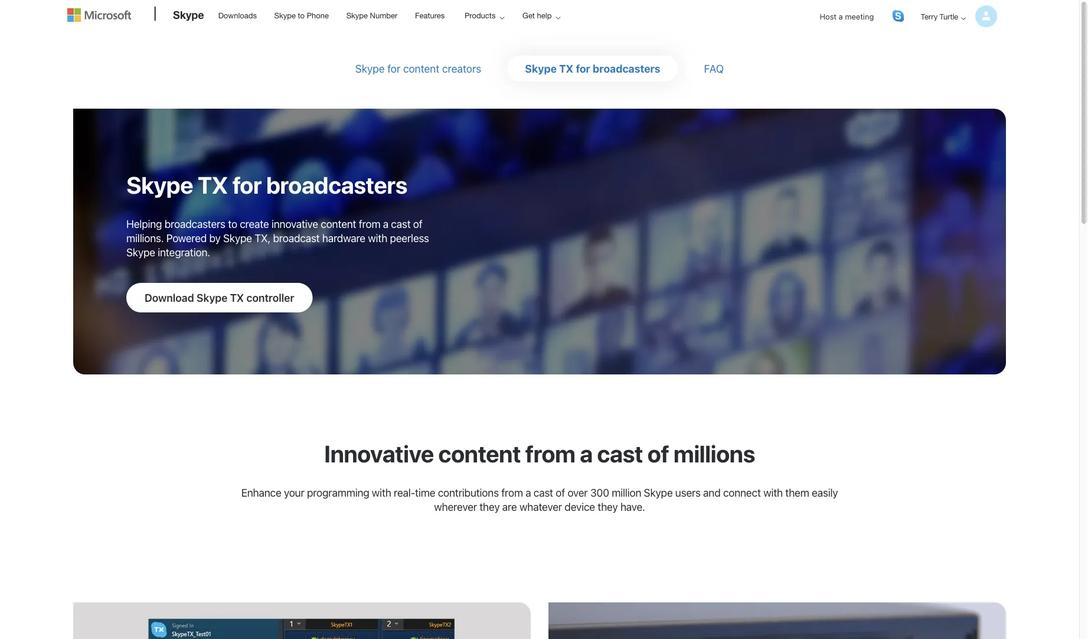 Task type: locate. For each thing, give the bounding box(es) containing it.
0 horizontal spatial broadcasters
[[165, 217, 226, 230]]

of
[[413, 217, 423, 230], [648, 440, 669, 468], [556, 486, 565, 499]]

skype down skype number
[[355, 62, 385, 75]]

1 horizontal spatial tx
[[230, 291, 244, 304]]

1 vertical spatial tx
[[198, 171, 228, 199]]

innovative
[[272, 217, 318, 230]]

cast
[[391, 217, 411, 230], [597, 440, 643, 468], [534, 486, 553, 499]]

download skype tx controller
[[145, 291, 294, 304]]

terry turtle
[[921, 12, 959, 21]]

of up peerless
[[413, 217, 423, 230]]

2 horizontal spatial from
[[526, 440, 576, 468]]

1 horizontal spatial from
[[502, 486, 523, 499]]

content up hardware
[[321, 217, 356, 230]]

from inside 'enhance your programming with real-time contributions from a cast of over 300 million skype users and connect with them easily wherever they are whatever device they have.'
[[502, 486, 523, 499]]

2 horizontal spatial cast
[[597, 440, 643, 468]]

arrow down image
[[957, 11, 971, 25]]

1 horizontal spatial for
[[576, 62, 591, 75]]

0 horizontal spatial of
[[413, 217, 423, 230]]

innovative
[[324, 440, 434, 468]]

content left the creators
[[403, 62, 440, 75]]

cast up peerless
[[391, 217, 411, 230]]

to inside the skype to phone link
[[298, 11, 305, 20]]

of inside 'enhance your programming with real-time contributions from a cast of over 300 million skype users and connect with them easily wherever they are whatever device they have.'
[[556, 486, 565, 499]]

get help
[[523, 11, 552, 20]]

cast up million
[[597, 440, 643, 468]]

real-
[[394, 486, 415, 499]]

for
[[388, 62, 401, 75], [576, 62, 591, 75]]

0 vertical spatial cast
[[391, 217, 411, 230]]

2 vertical spatial from
[[502, 486, 523, 499]]

tx down get help dropdown button
[[560, 62, 574, 75]]

2 vertical spatial of
[[556, 486, 565, 499]]

0 horizontal spatial for
[[388, 62, 401, 75]]

0 vertical spatial from
[[359, 217, 381, 230]]

with
[[368, 232, 388, 244], [372, 486, 391, 499], [764, 486, 783, 499]]

with left real-
[[372, 486, 391, 499]]

tx
[[560, 62, 574, 75], [198, 171, 228, 199], [230, 291, 244, 304]]

to left phone
[[298, 11, 305, 20]]

download skype tx controller link
[[126, 283, 313, 312]]

from up hardware
[[359, 217, 381, 230]]

2 horizontal spatial of
[[648, 440, 669, 468]]

skype number
[[347, 11, 398, 20]]

a
[[839, 12, 843, 21], [383, 217, 389, 230], [580, 440, 593, 468], [526, 486, 531, 499]]

skype down create
[[223, 232, 252, 244]]

2 vertical spatial cast
[[534, 486, 553, 499]]

device
[[565, 500, 595, 513]]

1 for from the left
[[388, 62, 401, 75]]

from
[[359, 217, 381, 230], [526, 440, 576, 468], [502, 486, 523, 499]]

0 vertical spatial of
[[413, 217, 423, 230]]

enhance
[[241, 486, 281, 499]]

1 vertical spatial from
[[526, 440, 576, 468]]

over
[[568, 486, 588, 499]]

contributions
[[438, 486, 499, 499]]

0 horizontal spatial from
[[359, 217, 381, 230]]

content
[[403, 62, 440, 75], [321, 217, 356, 230], [439, 440, 521, 468]]

terry
[[921, 12, 938, 21]]

tx up by
[[198, 171, 228, 199]]

microsoft image
[[67, 8, 131, 22]]

0 horizontal spatial tx
[[198, 171, 228, 199]]

broadcasters inside helping broadcasters to create innovative content from a cast of millions. powered by skype tx, broadcast hardware with peerless skype integration.
[[165, 217, 226, 230]]

skype up 'helping'
[[126, 171, 193, 199]]

1 horizontal spatial of
[[556, 486, 565, 499]]

skype to phone
[[274, 11, 329, 20]]

features
[[415, 11, 445, 20]]

0 vertical spatial tx
[[560, 62, 574, 75]]

1 vertical spatial content
[[321, 217, 356, 230]]

your
[[284, 486, 305, 499]]

0 vertical spatial broadcasters
[[593, 62, 661, 75]]

they left are
[[480, 500, 500, 513]]

skype
[[173, 8, 204, 21], [274, 11, 296, 20], [347, 11, 368, 20], [355, 62, 385, 75], [525, 62, 557, 75], [126, 171, 193, 199], [223, 232, 252, 244], [126, 246, 155, 258], [197, 291, 228, 304], [644, 486, 673, 499]]

a inside helping broadcasters to create innovative content from a cast of millions. powered by skype tx, broadcast hardware with peerless skype integration.
[[383, 217, 389, 230]]

1 horizontal spatial cast
[[534, 486, 553, 499]]

of left the millions
[[648, 440, 669, 468]]

number
[[370, 11, 398, 20]]

0 vertical spatial to
[[298, 11, 305, 20]]

programming
[[307, 486, 369, 499]]

to left create
[[228, 217, 237, 230]]

tx,
[[255, 232, 271, 244]]

1 horizontal spatial to
[[298, 11, 305, 20]]

helping broadcasters to create innovative content from a cast of millions. powered by skype tx, broadcast hardware with peerless skype integration.
[[126, 217, 429, 258]]

1 vertical spatial to
[[228, 217, 237, 230]]

with left them
[[764, 486, 783, 499]]

skype number link
[[341, 1, 403, 29]]

1 vertical spatial of
[[648, 440, 669, 468]]

1 horizontal spatial they
[[598, 500, 618, 513]]

they
[[480, 500, 500, 513], [598, 500, 618, 513]]

from up 'enhance your programming with real-time contributions from a cast of over 300 million skype users and connect with them easily wherever they are whatever device they have.'
[[526, 440, 576, 468]]

avatar image
[[976, 5, 998, 27]]

download
[[145, 291, 194, 304]]

powered
[[166, 232, 207, 244]]

1 vertical spatial broadcasters
[[165, 217, 226, 230]]

main content
[[0, 44, 1080, 639]]

content up the contributions
[[439, 440, 521, 468]]

of inside helping broadcasters to create innovative content from a cast of millions. powered by skype tx, broadcast hardware with peerless skype integration.
[[413, 217, 423, 230]]

with left peerless
[[368, 232, 388, 244]]

0 horizontal spatial they
[[480, 500, 500, 513]]

them
[[786, 486, 810, 499]]

host a meeting
[[820, 12, 874, 21]]

broadcasters
[[593, 62, 661, 75], [165, 217, 226, 230]]

tx left controller
[[230, 291, 244, 304]]

with inside helping broadcasters to create innovative content from a cast of millions. powered by skype tx, broadcast hardware with peerless skype integration.
[[368, 232, 388, 244]]

to
[[298, 11, 305, 20], [228, 217, 237, 230]]

skype to phone link
[[269, 1, 334, 29]]

enhance your programming with real-time contributions from a cast of over 300 million skype users and connect with them easily wherever they are whatever device they have.
[[241, 486, 838, 513]]

from up are
[[502, 486, 523, 499]]

cast inside helping broadcasters to create innovative content from a cast of millions. powered by skype tx, broadcast hardware with peerless skype integration.
[[391, 217, 411, 230]]

they down 300
[[598, 500, 618, 513]]

cast up whatever
[[534, 486, 553, 499]]

easily
[[812, 486, 838, 499]]

0 horizontal spatial cast
[[391, 217, 411, 230]]

tx for for
[[560, 62, 574, 75]]

skype up have. on the right bottom
[[644, 486, 673, 499]]

2 vertical spatial tx
[[230, 291, 244, 304]]

menu bar
[[67, 1, 1013, 62]]

skype tx for broadcasters
[[126, 171, 408, 199]]

skype right the 'download'
[[197, 291, 228, 304]]

features link
[[410, 1, 450, 29]]

0 horizontal spatial to
[[228, 217, 237, 230]]

skype for content creators link
[[355, 62, 481, 75]]

content inside helping broadcasters to create innovative content from a cast of millions. powered by skype tx, broadcast hardware with peerless skype integration.
[[321, 217, 356, 230]]

skype left number
[[347, 11, 368, 20]]

a inside 'enhance your programming with real-time contributions from a cast of over 300 million skype users and connect with them easily wherever they are whatever device they have.'
[[526, 486, 531, 499]]

skype left downloads link
[[173, 8, 204, 21]]

2 horizontal spatial tx
[[560, 62, 574, 75]]

of left over
[[556, 486, 565, 499]]

skype left phone
[[274, 11, 296, 20]]

cast inside 'enhance your programming with real-time contributions from a cast of over 300 million skype users and connect with them easily wherever they are whatever device they have.'
[[534, 486, 553, 499]]

main content containing skype tx for broadcasters
[[0, 44, 1080, 639]]

skype inside 'enhance your programming with real-time contributions from a cast of over 300 million skype users and connect with them easily wherever they are whatever device they have.'
[[644, 486, 673, 499]]



Task type: describe. For each thing, give the bounding box(es) containing it.
terry turtle link
[[912, 1, 998, 32]]

2 they from the left
[[598, 500, 618, 513]]

millions.
[[126, 232, 164, 244]]

are
[[503, 500, 517, 513]]

from inside helping broadcasters to create innovative content from a cast of millions. powered by skype tx, broadcast hardware with peerless skype integration.
[[359, 217, 381, 230]]

users
[[676, 486, 701, 499]]

skype for content creators
[[355, 62, 481, 75]]

skype link
[[167, 1, 210, 32]]

wherever
[[434, 500, 477, 513]]

meeting
[[845, 12, 874, 21]]

helping
[[126, 217, 162, 230]]

host
[[820, 12, 837, 21]]

controller
[[247, 291, 294, 304]]

1 vertical spatial cast
[[597, 440, 643, 468]]

million
[[612, 486, 642, 499]]

connect
[[724, 486, 761, 499]]

and
[[704, 486, 721, 499]]

get help button
[[513, 1, 570, 30]]

peerless
[[390, 232, 429, 244]]

turtle
[[940, 12, 959, 21]]

creators
[[442, 62, 481, 75]]

skype down millions.
[[126, 246, 155, 258]]

2 for from the left
[[576, 62, 591, 75]]

whatever
[[520, 500, 562, 513]]

host a meeting link
[[811, 1, 884, 32]]

skype tx for broadcasters
[[525, 62, 661, 75]]

products
[[465, 11, 496, 20]]

get
[[523, 11, 535, 20]]

products button
[[455, 1, 514, 30]]

2 vertical spatial content
[[439, 440, 521, 468]]

phone
[[307, 11, 329, 20]]

broadcast
[[273, 232, 320, 244]]

a inside host a meeting link
[[839, 12, 843, 21]]

integration.
[[158, 246, 210, 258]]

help
[[537, 11, 552, 20]]

downloads link
[[213, 1, 262, 29]]

faq link
[[705, 62, 724, 75]]

millions
[[674, 440, 755, 468]]

by
[[209, 232, 221, 244]]

downloads
[[218, 11, 257, 20]]

hardware
[[322, 232, 366, 244]]

for broadcasters
[[232, 171, 408, 199]]

skype inside 'link'
[[197, 291, 228, 304]]

menu bar containing host a meeting
[[67, 1, 1013, 62]]

skype down get help dropdown button
[[525, 62, 557, 75]]

create
[[240, 217, 269, 230]]

1 horizontal spatial broadcasters
[[593, 62, 661, 75]]

 link
[[893, 10, 905, 22]]

tx for for broadcasters
[[198, 171, 228, 199]]

skype tx for broadcasters link
[[525, 62, 661, 75]]

0 vertical spatial content
[[403, 62, 440, 75]]

have.
[[621, 500, 645, 513]]

1 they from the left
[[480, 500, 500, 513]]

tx inside 'link'
[[230, 291, 244, 304]]

time
[[415, 486, 436, 499]]

300
[[591, 486, 610, 499]]

to inside helping broadcasters to create innovative content from a cast of millions. powered by skype tx, broadcast hardware with peerless skype integration.
[[228, 217, 237, 230]]

innovative content from a cast of millions
[[324, 440, 755, 468]]

faq
[[705, 62, 724, 75]]



Task type: vqa. For each thing, say whether or not it's contained in the screenshot.
SKYPE TO PHONE
yes



